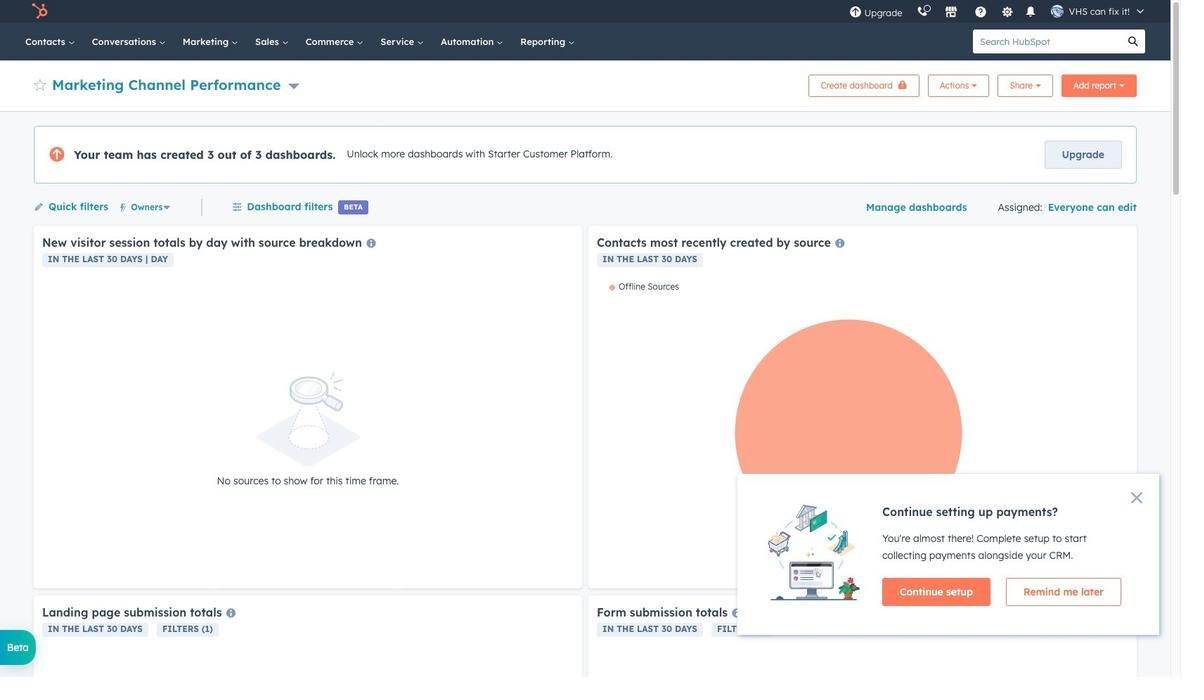 Task type: vqa. For each thing, say whether or not it's contained in the screenshot.
Toggle series visibility region
yes



Task type: locate. For each thing, give the bounding box(es) containing it.
close image
[[1132, 492, 1143, 504]]

form submission totals element
[[589, 596, 1138, 677]]

banner
[[34, 70, 1138, 97]]

Search HubSpot search field
[[974, 30, 1122, 53]]

menu
[[842, 0, 1154, 23]]



Task type: describe. For each thing, give the bounding box(es) containing it.
interactive chart image
[[597, 281, 1129, 580]]

new visitor session totals by day with source breakdown element
[[34, 226, 582, 589]]

landing page submission totals element
[[34, 596, 582, 677]]

contacts most recently created by source element
[[589, 226, 1138, 589]]

marketplaces image
[[945, 6, 958, 19]]

toggle series visibility region
[[610, 281, 679, 292]]

ruby anderson image
[[1051, 5, 1064, 18]]



